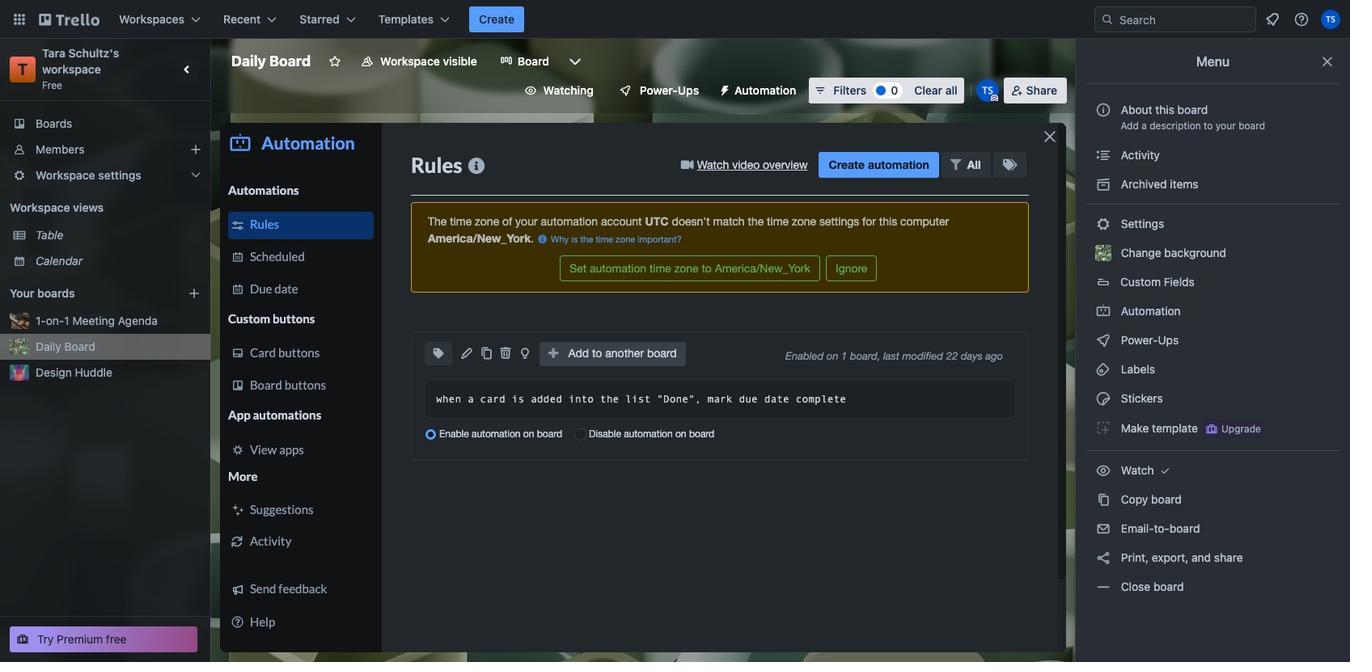 Task type: describe. For each thing, give the bounding box(es) containing it.
board down export,
[[1154, 580, 1184, 594]]

share
[[1215, 551, 1243, 565]]

board link
[[490, 49, 559, 74]]

add board image
[[188, 287, 201, 300]]

share
[[1027, 83, 1058, 97]]

close board
[[1118, 580, 1184, 594]]

settings
[[98, 168, 141, 182]]

sm image for email-to-board
[[1096, 521, 1112, 537]]

print, export, and share
[[1118, 551, 1243, 565]]

and
[[1192, 551, 1211, 565]]

search image
[[1101, 13, 1114, 26]]

table link
[[36, 227, 201, 244]]

about
[[1121, 103, 1153, 117]]

starred button
[[290, 6, 366, 32]]

close
[[1121, 580, 1151, 594]]

tara
[[42, 46, 66, 60]]

add
[[1121, 120, 1139, 132]]

archived
[[1121, 177, 1167, 191]]

sm image for power-ups
[[1096, 333, 1112, 349]]

daily inside board name text box
[[231, 53, 266, 70]]

primary element
[[0, 0, 1351, 39]]

items
[[1170, 177, 1199, 191]]

0 notifications image
[[1263, 10, 1283, 29]]

fields
[[1164, 275, 1195, 289]]

this member is an admin of this board. image
[[991, 95, 998, 102]]

sm image for stickers
[[1096, 391, 1112, 407]]

make
[[1121, 421, 1149, 435]]

automation inside automation link
[[1118, 304, 1181, 318]]

about this board add a description to your board
[[1121, 103, 1266, 132]]

stickers link
[[1086, 386, 1341, 412]]

sm image for automation
[[1096, 303, 1112, 320]]

stickers
[[1118, 392, 1163, 405]]

change background
[[1118, 246, 1227, 260]]

tara schultz's workspace free
[[42, 46, 122, 91]]

huddle
[[75, 366, 112, 380]]

change
[[1121, 246, 1162, 260]]

watching button
[[514, 78, 604, 104]]

board inside text box
[[269, 53, 311, 70]]

activity link
[[1086, 142, 1341, 168]]

description
[[1150, 120, 1201, 132]]

workspace navigation collapse icon image
[[176, 58, 199, 81]]

calendar link
[[36, 253, 201, 269]]

filters
[[834, 83, 867, 97]]

watch link
[[1086, 458, 1341, 484]]

clear all
[[915, 83, 958, 97]]

views
[[73, 201, 104, 214]]

copy board link
[[1086, 487, 1341, 513]]

power-ups button
[[608, 78, 709, 104]]

0
[[891, 83, 898, 97]]

members link
[[0, 137, 210, 163]]

tara schultz (taraschultz7) image
[[976, 79, 999, 102]]

workspace for workspace views
[[10, 201, 70, 214]]

templates
[[378, 12, 434, 26]]

try
[[37, 633, 54, 647]]

your boards with 3 items element
[[10, 284, 163, 303]]

sm image for labels
[[1096, 362, 1112, 378]]

free
[[42, 79, 62, 91]]

close board link
[[1086, 575, 1341, 600]]

tara schultz's workspace link
[[42, 46, 122, 76]]

custom fields button
[[1086, 269, 1341, 295]]

all
[[946, 83, 958, 97]]

sm image for copy board
[[1096, 492, 1112, 508]]

export,
[[1152, 551, 1189, 565]]

1
[[64, 314, 69, 328]]

daily board inside board name text box
[[231, 53, 311, 70]]

settings link
[[1086, 211, 1341, 237]]

try premium free
[[37, 633, 127, 647]]

clear
[[915, 83, 943, 97]]

starred
[[300, 12, 340, 26]]

workspace for workspace visible
[[380, 54, 440, 68]]

workspace visible button
[[351, 49, 487, 74]]

board right your
[[1239, 120, 1266, 132]]

2 horizontal spatial board
[[518, 54, 549, 68]]

members
[[36, 142, 85, 156]]

power- inside button
[[640, 83, 678, 97]]

1 vertical spatial daily board
[[36, 340, 95, 354]]

calendar
[[36, 254, 83, 268]]

1-
[[36, 314, 46, 328]]

to
[[1204, 120, 1213, 132]]

automation button
[[712, 78, 806, 104]]

design huddle
[[36, 366, 112, 380]]

0 horizontal spatial board
[[64, 340, 95, 354]]

agenda
[[118, 314, 158, 328]]

email-
[[1121, 522, 1154, 536]]

email-to-board
[[1118, 522, 1200, 536]]

archived items
[[1118, 177, 1199, 191]]

print, export, and share link
[[1086, 545, 1341, 571]]

workspaces button
[[109, 6, 210, 32]]

1-on-1 meeting agenda
[[36, 314, 158, 328]]



Task type: vqa. For each thing, say whether or not it's contained in the screenshot.
apply
no



Task type: locate. For each thing, give the bounding box(es) containing it.
power- up labels
[[1121, 333, 1158, 347]]

workspace
[[380, 54, 440, 68], [36, 168, 95, 182], [10, 201, 70, 214]]

sm image inside copy board link
[[1096, 492, 1112, 508]]

sm image inside power-ups link
[[1096, 333, 1112, 349]]

template
[[1152, 421, 1198, 435]]

design huddle link
[[36, 365, 201, 381]]

Search field
[[1114, 7, 1256, 32]]

1 vertical spatial automation
[[1118, 304, 1181, 318]]

sm image inside stickers link
[[1096, 391, 1112, 407]]

print,
[[1121, 551, 1149, 565]]

watch
[[1118, 464, 1157, 477]]

upgrade
[[1222, 423, 1261, 435]]

workspace inside popup button
[[36, 168, 95, 182]]

your
[[1216, 120, 1236, 132]]

workspace settings button
[[0, 163, 210, 189]]

workspace inside button
[[380, 54, 440, 68]]

sm image for archived items
[[1096, 176, 1112, 193]]

ups left automation button
[[678, 83, 699, 97]]

customize views image
[[567, 53, 583, 70]]

to-
[[1154, 522, 1170, 536]]

0 horizontal spatial automation
[[735, 83, 796, 97]]

make template
[[1118, 421, 1198, 435]]

clear all button
[[908, 78, 964, 104]]

custom
[[1121, 275, 1161, 289]]

3 sm image from the top
[[1096, 333, 1112, 349]]

settings
[[1118, 217, 1165, 231]]

0 vertical spatial power-
[[640, 83, 678, 97]]

share button
[[1004, 78, 1067, 104]]

Board name text field
[[223, 49, 319, 74]]

daily down recent popup button
[[231, 53, 266, 70]]

workspace visible
[[380, 54, 477, 68]]

background
[[1165, 246, 1227, 260]]

sm image for settings
[[1096, 216, 1112, 232]]

1 sm image from the top
[[1096, 176, 1112, 193]]

labels
[[1118, 363, 1156, 376]]

power-ups inside button
[[640, 83, 699, 97]]

sm image inside archived items link
[[1096, 176, 1112, 193]]

this
[[1156, 103, 1175, 117]]

free
[[106, 633, 127, 647]]

0 vertical spatial power-ups
[[640, 83, 699, 97]]

power- down primary element
[[640, 83, 678, 97]]

workspace down the members
[[36, 168, 95, 182]]

1 horizontal spatial power-ups
[[1118, 333, 1182, 347]]

sm image inside activity link
[[1096, 147, 1112, 163]]

automation inside automation button
[[735, 83, 796, 97]]

2 vertical spatial workspace
[[10, 201, 70, 214]]

workspace
[[42, 62, 101, 76]]

daily board down recent popup button
[[231, 53, 311, 70]]

0 horizontal spatial power-
[[640, 83, 678, 97]]

ups inside button
[[678, 83, 699, 97]]

a
[[1142, 120, 1147, 132]]

boards
[[36, 117, 72, 130]]

1-on-1 meeting agenda link
[[36, 313, 201, 329]]

ups down automation link
[[1158, 333, 1179, 347]]

sm image for print, export, and share
[[1096, 550, 1112, 566]]

sm image inside print, export, and share link
[[1096, 550, 1112, 566]]

board
[[269, 53, 311, 70], [518, 54, 549, 68], [64, 340, 95, 354]]

star or unstar board image
[[329, 55, 342, 68]]

sm image inside automation button
[[712, 78, 735, 100]]

power-ups down primary element
[[640, 83, 699, 97]]

design
[[36, 366, 72, 380]]

0 vertical spatial daily
[[231, 53, 266, 70]]

archived items link
[[1086, 172, 1341, 197]]

sm image inside labels link
[[1096, 362, 1112, 378]]

menu
[[1197, 54, 1230, 69]]

boards
[[37, 286, 75, 300]]

tara schultz (taraschultz7) image
[[1321, 10, 1341, 29]]

sm image for watch
[[1096, 463, 1112, 479]]

1 horizontal spatial automation
[[1118, 304, 1181, 318]]

0 horizontal spatial daily
[[36, 340, 61, 354]]

0 horizontal spatial daily board
[[36, 340, 95, 354]]

automation
[[735, 83, 796, 97], [1118, 304, 1181, 318]]

sm image
[[1096, 176, 1112, 193], [1096, 216, 1112, 232], [1096, 333, 1112, 349], [1096, 391, 1112, 407], [1096, 420, 1112, 436], [1096, 463, 1112, 479], [1096, 579, 1112, 596]]

board left the star or unstar board image
[[269, 53, 311, 70]]

recent
[[223, 12, 261, 26]]

sm image for close board
[[1096, 579, 1112, 596]]

sm image inside the settings link
[[1096, 216, 1112, 232]]

recent button
[[214, 6, 287, 32]]

workspace up table
[[10, 201, 70, 214]]

sm image for activity
[[1096, 147, 1112, 163]]

workspace down templates popup button
[[380, 54, 440, 68]]

board up 'to-'
[[1152, 493, 1182, 507]]

board
[[1178, 103, 1208, 117], [1239, 120, 1266, 132], [1152, 493, 1182, 507], [1170, 522, 1200, 536], [1154, 580, 1184, 594]]

table
[[36, 228, 63, 242]]

1 vertical spatial power-ups
[[1118, 333, 1182, 347]]

watching
[[543, 83, 594, 97]]

1 horizontal spatial daily board
[[231, 53, 311, 70]]

1 vertical spatial ups
[[1158, 333, 1179, 347]]

0 vertical spatial workspace
[[380, 54, 440, 68]]

copy board
[[1118, 493, 1182, 507]]

sm image inside the watch link
[[1157, 463, 1174, 479]]

sm image for make template
[[1096, 420, 1112, 436]]

daily up design
[[36, 340, 61, 354]]

t link
[[10, 57, 36, 83]]

1 vertical spatial daily
[[36, 340, 61, 354]]

power-
[[640, 83, 678, 97], [1121, 333, 1158, 347]]

1 vertical spatial workspace
[[36, 168, 95, 182]]

2 sm image from the top
[[1096, 216, 1112, 232]]

1 vertical spatial power-
[[1121, 333, 1158, 347]]

0 horizontal spatial ups
[[678, 83, 699, 97]]

board up print, export, and share
[[1170, 522, 1200, 536]]

workspace for workspace settings
[[36, 168, 95, 182]]

board up watching button
[[518, 54, 549, 68]]

t
[[18, 60, 28, 78]]

back to home image
[[39, 6, 100, 32]]

daily board link
[[36, 339, 201, 355]]

activity
[[1118, 148, 1160, 162]]

0 vertical spatial ups
[[678, 83, 699, 97]]

custom fields
[[1121, 275, 1195, 289]]

meeting
[[72, 314, 115, 328]]

board up design huddle at the left of page
[[64, 340, 95, 354]]

1 horizontal spatial ups
[[1158, 333, 1179, 347]]

0 vertical spatial daily board
[[231, 53, 311, 70]]

5 sm image from the top
[[1096, 420, 1112, 436]]

sm image inside the watch link
[[1096, 463, 1112, 479]]

change background link
[[1086, 240, 1341, 266]]

workspaces
[[119, 12, 185, 26]]

1 horizontal spatial board
[[269, 53, 311, 70]]

your
[[10, 286, 34, 300]]

open information menu image
[[1294, 11, 1310, 28]]

create button
[[469, 6, 524, 32]]

6 sm image from the top
[[1096, 463, 1112, 479]]

sm image inside automation link
[[1096, 303, 1112, 320]]

ups
[[678, 83, 699, 97], [1158, 333, 1179, 347]]

power-ups up labels
[[1118, 333, 1182, 347]]

7 sm image from the top
[[1096, 579, 1112, 596]]

automation link
[[1086, 299, 1341, 324]]

templates button
[[369, 6, 460, 32]]

create
[[479, 12, 515, 26]]

upgrade button
[[1202, 420, 1265, 439]]

sm image inside email-to-board link
[[1096, 521, 1112, 537]]

1 horizontal spatial power-
[[1121, 333, 1158, 347]]

power-ups link
[[1086, 328, 1341, 354]]

1 horizontal spatial daily
[[231, 53, 266, 70]]

workspace views
[[10, 201, 104, 214]]

labels link
[[1086, 357, 1341, 383]]

0 horizontal spatial power-ups
[[640, 83, 699, 97]]

0 vertical spatial automation
[[735, 83, 796, 97]]

try premium free button
[[10, 627, 197, 653]]

4 sm image from the top
[[1096, 391, 1112, 407]]

premium
[[57, 633, 103, 647]]

daily board down 1
[[36, 340, 95, 354]]

sm image inside close board link
[[1096, 579, 1112, 596]]

on-
[[46, 314, 64, 328]]

workspace settings
[[36, 168, 141, 182]]

your boards
[[10, 286, 75, 300]]

copy
[[1121, 493, 1149, 507]]

board up to
[[1178, 103, 1208, 117]]

email-to-board link
[[1086, 516, 1341, 542]]

sm image
[[712, 78, 735, 100], [1096, 147, 1112, 163], [1096, 303, 1112, 320], [1096, 362, 1112, 378], [1157, 463, 1174, 479], [1096, 492, 1112, 508], [1096, 521, 1112, 537], [1096, 550, 1112, 566]]

schultz's
[[68, 46, 119, 60]]



